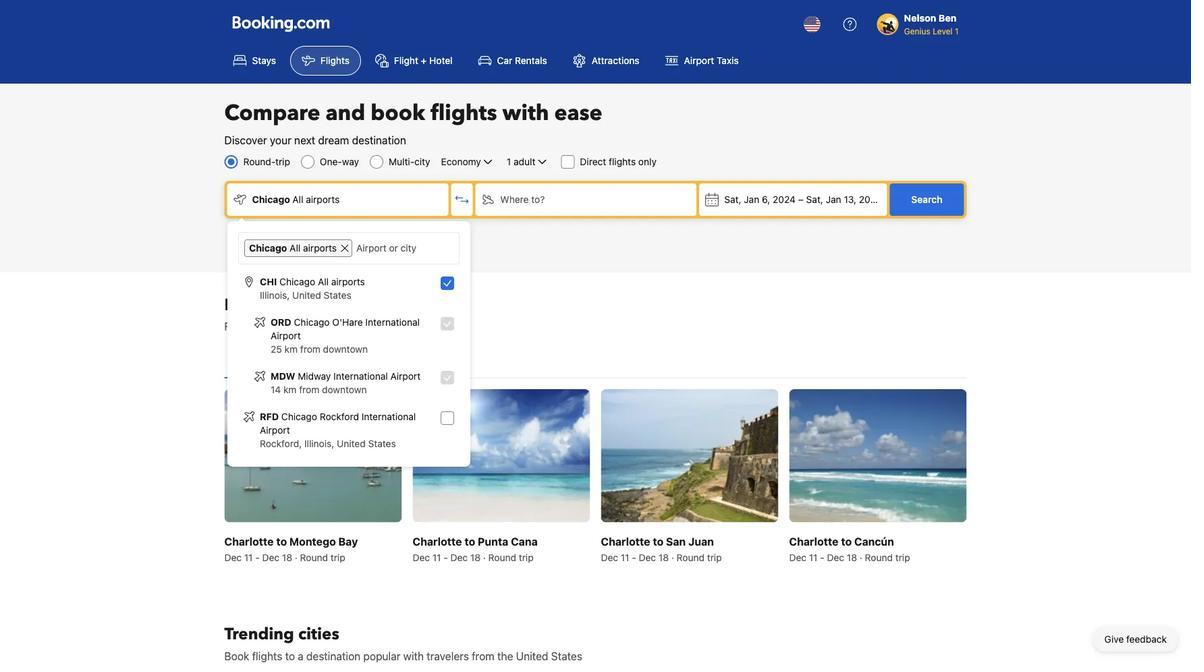 Task type: describe. For each thing, give the bounding box(es) containing it.
direct flights only
[[580, 156, 657, 167]]

chicago o'hare international airport
[[271, 317, 420, 342]]

charlotte to punta cana image
[[413, 390, 590, 523]]

chi
[[260, 276, 277, 288]]

trip for charlotte to montego bay
[[331, 552, 345, 563]]

multi-city
[[389, 156, 430, 167]]

25
[[271, 344, 282, 355]]

2 sat, from the left
[[807, 194, 824, 205]]

cancún
[[855, 535, 895, 548]]

juan
[[689, 535, 714, 548]]

14
[[271, 384, 281, 396]]

popular
[[224, 294, 285, 316]]

flights inside compare and book flights with ease discover your next dream destination
[[431, 99, 497, 128]]

charlotte to san juan image
[[601, 390, 779, 523]]

flights link
[[290, 46, 361, 76]]

charlotte to montego bay dec 11 - dec 18 · round trip
[[224, 535, 358, 563]]

to inside trending cities book flights to a destination popular with travelers from the united states
[[285, 650, 295, 663]]

cities
[[298, 624, 339, 646]]

level
[[933, 26, 953, 36]]

nelson ben genius level 1
[[904, 12, 959, 36]]

destination inside compare and book flights with ease discover your next dream destination
[[352, 134, 406, 147]]

4 dec from the left
[[451, 552, 468, 563]]

charlotte to punta cana dec 11 - dec 18 · round trip
[[413, 535, 538, 563]]

rentals
[[515, 55, 547, 66]]

1 sat, from the left
[[725, 194, 742, 205]]

ease
[[555, 99, 603, 128]]

where
[[501, 194, 529, 205]]

charlotte for charlotte to punta cana
[[413, 535, 462, 548]]

trip for charlotte to punta cana
[[519, 552, 534, 563]]

montego
[[290, 535, 336, 548]]

round-trip
[[243, 156, 290, 167]]

1 inside popup button
[[507, 156, 511, 167]]

11 for charlotte to montego bay
[[244, 552, 253, 563]]

airport for mdw midway international airport 14 km from downtown
[[391, 371, 421, 382]]

1 2024 from the left
[[773, 194, 796, 205]]

1 adult
[[507, 156, 536, 167]]

1 vertical spatial illinois,
[[304, 439, 334, 450]]

discover
[[224, 134, 267, 147]]

near
[[343, 294, 378, 316]]

rockford,
[[260, 439, 302, 450]]

find
[[224, 320, 245, 333]]

mdw midway international airport 14 km from downtown
[[271, 371, 421, 396]]

a
[[298, 650, 304, 663]]

san
[[666, 535, 686, 548]]

where to?
[[501, 194, 545, 205]]

car rentals
[[497, 55, 547, 66]]

feedback
[[1127, 634, 1167, 645]]

search
[[912, 194, 943, 205]]

- for punta
[[444, 552, 448, 563]]

0 vertical spatial all
[[293, 194, 303, 205]]

trending
[[224, 624, 294, 646]]

trending cities book flights to a destination popular with travelers from the united states
[[224, 624, 583, 663]]

round inside charlotte to cancún dec 11 - dec 18 · round trip
[[865, 552, 893, 563]]

domestic
[[311, 355, 353, 366]]

2 jan from the left
[[826, 194, 842, 205]]

from inside trending cities book flights to a destination popular with travelers from the united states
[[472, 650, 495, 663]]

book
[[224, 650, 249, 663]]

and inside compare and book flights with ease discover your next dream destination
[[326, 99, 365, 128]]

flights left only
[[609, 156, 636, 167]]

0 vertical spatial airports
[[306, 194, 340, 205]]

one-way
[[320, 156, 359, 167]]

sat, jan 6, 2024 – sat, jan 13, 2024
[[725, 194, 882, 205]]

international inside button
[[235, 355, 290, 366]]

rockford
[[320, 411, 359, 423]]

where to? button
[[476, 184, 697, 216]]

- for montego
[[255, 552, 260, 563]]

cana
[[511, 535, 538, 548]]

13,
[[844, 194, 857, 205]]

trip inside charlotte to cancún dec 11 - dec 18 · round trip
[[896, 552, 911, 563]]

charlotte to san juan dec 11 - dec 18 · round trip
[[601, 535, 722, 563]]

2 dec from the left
[[262, 552, 280, 563]]

states inside trending cities book flights to a destination popular with travelers from the united states
[[551, 650, 583, 663]]

chicago inside the 'chicago o'hare international airport'
[[294, 317, 330, 328]]

flight + hotel
[[394, 55, 453, 66]]

6,
[[762, 194, 771, 205]]

1 inside nelson ben genius level 1
[[955, 26, 959, 36]]

bay
[[339, 535, 358, 548]]

direct
[[580, 156, 606, 167]]

nelson
[[904, 12, 937, 24]]

round for montego
[[300, 552, 328, 563]]

one-
[[320, 156, 342, 167]]

you
[[382, 294, 412, 316]]

to for punta
[[465, 535, 475, 548]]

taxis
[[717, 55, 739, 66]]

2 2024 from the left
[[859, 194, 882, 205]]

round for punta
[[489, 552, 516, 563]]

to for san
[[653, 535, 664, 548]]

rfd
[[260, 411, 279, 423]]

popular flights near you find deals on domestic and international flights
[[224, 294, 455, 333]]

chi chicago all airports illinois, united states
[[260, 276, 365, 301]]

genius
[[904, 26, 931, 36]]

8 dec from the left
[[827, 552, 845, 563]]

chicago inside the chicago rockford international airport
[[281, 411, 317, 423]]

only
[[639, 156, 657, 167]]

+
[[421, 55, 427, 66]]

chicago down 'round-trip'
[[252, 194, 290, 205]]

attractions
[[592, 55, 640, 66]]

· for montego
[[295, 552, 298, 563]]

airport taxis
[[684, 55, 739, 66]]

united inside trending cities book flights to a destination popular with travelers from the united states
[[516, 650, 549, 663]]

domestic button
[[300, 343, 363, 378]]

travelers
[[427, 650, 469, 663]]

25 km from downtown
[[271, 344, 368, 355]]

with inside trending cities book flights to a destination popular with travelers from the united states
[[404, 650, 424, 663]]

1 dec from the left
[[224, 552, 242, 563]]

trip for charlotte to san juan
[[707, 552, 722, 563]]

charlotte to cancún dec 11 - dec 18 · round trip
[[790, 535, 911, 563]]

international for o'hare
[[366, 317, 420, 328]]

charlotte for charlotte to san juan
[[601, 535, 651, 548]]

o'hare
[[332, 317, 363, 328]]

give feedback
[[1105, 634, 1167, 645]]

rockford, illinois, united states
[[260, 439, 396, 450]]

chicago inside chi chicago all airports illinois, united states
[[280, 276, 315, 288]]

1 horizontal spatial united
[[337, 439, 366, 450]]

downtown inside mdw midway international airport 14 km from downtown
[[322, 384, 367, 396]]

airport taxis link
[[654, 46, 751, 76]]

on
[[277, 320, 289, 333]]

way
[[342, 156, 359, 167]]

5 dec from the left
[[601, 552, 618, 563]]

compare
[[224, 99, 320, 128]]

flights
[[321, 55, 350, 66]]

ord
[[271, 317, 291, 328]]

international
[[361, 320, 422, 333]]



Task type: vqa. For each thing, say whether or not it's contained in the screenshot.
Airport related to Chicago O'Hare International Airport
yes



Task type: locate. For each thing, give the bounding box(es) containing it.
11 inside charlotte to cancún dec 11 - dec 18 · round trip
[[809, 552, 818, 563]]

flights right the international
[[425, 320, 455, 333]]

from left the
[[472, 650, 495, 663]]

to inside charlotte to punta cana dec 11 - dec 18 · round trip
[[465, 535, 475, 548]]

charlotte left san
[[601, 535, 651, 548]]

flight + hotel link
[[364, 46, 464, 76]]

airport inside airport taxis link
[[684, 55, 715, 66]]

6 dec from the left
[[639, 552, 656, 563]]

· for san
[[672, 552, 674, 563]]

0 horizontal spatial united
[[292, 290, 321, 301]]

all inside chi chicago all airports illinois, united states
[[318, 276, 329, 288]]

united right the
[[516, 650, 549, 663]]

trip inside charlotte to montego bay dec 11 - dec 18 · round trip
[[331, 552, 345, 563]]

to inside 'charlotte to san juan dec 11 - dec 18 · round trip'
[[653, 535, 664, 548]]

to inside charlotte to cancún dec 11 - dec 18 · round trip
[[841, 535, 852, 548]]

2 round from the left
[[489, 552, 516, 563]]

with
[[503, 99, 549, 128], [404, 650, 424, 663]]

3 dec from the left
[[413, 552, 430, 563]]

· inside charlotte to cancún dec 11 - dec 18 · round trip
[[860, 552, 863, 563]]

2 vertical spatial all
[[318, 276, 329, 288]]

airport down rfd
[[260, 425, 290, 436]]

0 vertical spatial destination
[[352, 134, 406, 147]]

18 for san
[[659, 552, 669, 563]]

0 vertical spatial and
[[326, 99, 365, 128]]

0 vertical spatial 1
[[955, 26, 959, 36]]

3 round from the left
[[677, 552, 705, 563]]

18 inside charlotte to montego bay dec 11 - dec 18 · round trip
[[282, 552, 292, 563]]

sat, left 6,
[[725, 194, 742, 205]]

all up popular flights near you find deals on domestic and international flights
[[318, 276, 329, 288]]

1 left the adult
[[507, 156, 511, 167]]

1 vertical spatial km
[[284, 384, 297, 396]]

2 vertical spatial states
[[551, 650, 583, 663]]

airport for chicago o'hare international airport
[[271, 330, 301, 342]]

1 horizontal spatial jan
[[826, 194, 842, 205]]

charlotte to cancún image
[[790, 390, 967, 523]]

attractions link
[[562, 46, 651, 76]]

chicago right rfd
[[281, 411, 317, 423]]

18 down san
[[659, 552, 669, 563]]

flights inside trending cities book flights to a destination popular with travelers from the united states
[[252, 650, 282, 663]]

2 vertical spatial united
[[516, 650, 549, 663]]

km right 25
[[285, 344, 298, 355]]

1 horizontal spatial with
[[503, 99, 549, 128]]

states right the
[[551, 650, 583, 663]]

1 vertical spatial destination
[[306, 650, 361, 663]]

multi-
[[389, 156, 415, 167]]

airports down one-
[[306, 194, 340, 205]]

airport inside the 'chicago o'hare international airport'
[[271, 330, 301, 342]]

1 11 from the left
[[244, 552, 253, 563]]

3 · from the left
[[672, 552, 674, 563]]

trip
[[276, 156, 290, 167], [331, 552, 345, 563], [519, 552, 534, 563], [707, 552, 722, 563], [896, 552, 911, 563]]

1 horizontal spatial sat,
[[807, 194, 824, 205]]

chicago all airports up chi
[[249, 243, 337, 254]]

jan
[[744, 194, 760, 205], [826, 194, 842, 205]]

dream
[[318, 134, 349, 147]]

2024 right 13,
[[859, 194, 882, 205]]

next
[[294, 134, 315, 147]]

the
[[498, 650, 513, 663]]

charlotte inside charlotte to cancún dec 11 - dec 18 · round trip
[[790, 535, 839, 548]]

0 vertical spatial from
[[300, 344, 321, 355]]

–
[[799, 194, 804, 205]]

chicago
[[252, 194, 290, 205], [249, 243, 287, 254], [280, 276, 315, 288], [294, 317, 330, 328], [281, 411, 317, 423]]

car rentals link
[[467, 46, 559, 76]]

3 18 from the left
[[659, 552, 669, 563]]

flights
[[431, 99, 497, 128], [609, 156, 636, 167], [289, 294, 339, 316], [425, 320, 455, 333], [252, 650, 282, 663]]

18 for punta
[[471, 552, 481, 563]]

united down the chicago rockford international airport
[[337, 439, 366, 450]]

sat,
[[725, 194, 742, 205], [807, 194, 824, 205]]

charlotte left punta
[[413, 535, 462, 548]]

0 vertical spatial km
[[285, 344, 298, 355]]

charlotte to montego bay image
[[224, 390, 402, 523]]

0 horizontal spatial 1
[[507, 156, 511, 167]]

trip inside charlotte to punta cana dec 11 - dec 18 · round trip
[[519, 552, 534, 563]]

punta
[[478, 535, 509, 548]]

- inside charlotte to montego bay dec 11 - dec 18 · round trip
[[255, 552, 260, 563]]

deals
[[248, 320, 274, 333]]

3 11 from the left
[[621, 552, 630, 563]]

mdw
[[271, 371, 295, 382]]

destination inside trending cities book flights to a destination popular with travelers from the united states
[[306, 650, 361, 663]]

international for rockford
[[362, 411, 416, 423]]

domestic
[[292, 320, 337, 333]]

11 for charlotte to punta cana
[[433, 552, 441, 563]]

2 · from the left
[[483, 552, 486, 563]]

hotel
[[429, 55, 453, 66]]

18 down cancún
[[847, 552, 857, 563]]

1 horizontal spatial 1
[[955, 26, 959, 36]]

with up the adult
[[503, 99, 549, 128]]

international inside the 'chicago o'hare international airport'
[[366, 317, 420, 328]]

jan left 6,
[[744, 194, 760, 205]]

international right rockford
[[362, 411, 416, 423]]

united
[[292, 290, 321, 301], [337, 439, 366, 450], [516, 650, 549, 663]]

round
[[300, 552, 328, 563], [489, 552, 516, 563], [677, 552, 705, 563], [865, 552, 893, 563]]

give
[[1105, 634, 1124, 645]]

18 inside charlotte to cancún dec 11 - dec 18 · round trip
[[847, 552, 857, 563]]

airport down ord
[[271, 330, 301, 342]]

and inside popular flights near you find deals on domestic and international flights
[[340, 320, 359, 333]]

18 for montego
[[282, 552, 292, 563]]

1 vertical spatial 1
[[507, 156, 511, 167]]

stays
[[252, 55, 276, 66]]

and up the dream
[[326, 99, 365, 128]]

2 vertical spatial airports
[[331, 276, 365, 288]]

round down montego
[[300, 552, 328, 563]]

charlotte for charlotte to montego bay
[[224, 535, 274, 548]]

illinois, inside chi chicago all airports illinois, united states
[[260, 290, 290, 301]]

international down domestic
[[334, 371, 388, 382]]

airport inside the chicago rockford international airport
[[260, 425, 290, 436]]

destination down cities
[[306, 650, 361, 663]]

-
[[255, 552, 260, 563], [444, 552, 448, 563], [632, 552, 637, 563], [821, 552, 825, 563]]

1 vertical spatial airports
[[303, 243, 337, 254]]

tab list
[[224, 343, 967, 379]]

from inside mdw midway international airport 14 km from downtown
[[299, 384, 320, 396]]

4 · from the left
[[860, 552, 863, 563]]

1 adult button
[[506, 154, 551, 170]]

charlotte left cancún
[[790, 535, 839, 548]]

press enter to select airport, and then press spacebar to add another airport element
[[238, 270, 460, 456]]

flights up domestic
[[289, 294, 339, 316]]

search button
[[890, 184, 964, 216]]

round down punta
[[489, 552, 516, 563]]

from
[[300, 344, 321, 355], [299, 384, 320, 396], [472, 650, 495, 663]]

4 round from the left
[[865, 552, 893, 563]]

0 horizontal spatial states
[[324, 290, 352, 301]]

1 vertical spatial downtown
[[322, 384, 367, 396]]

1 vertical spatial chicago all airports
[[249, 243, 337, 254]]

airport inside mdw midway international airport 14 km from downtown
[[391, 371, 421, 382]]

2 18 from the left
[[471, 552, 481, 563]]

illinois,
[[260, 290, 290, 301], [304, 439, 334, 450]]

all
[[293, 194, 303, 205], [290, 243, 301, 254], [318, 276, 329, 288]]

0 vertical spatial states
[[324, 290, 352, 301]]

- inside 'charlotte to san juan dec 11 - dec 18 · round trip'
[[632, 552, 637, 563]]

1 vertical spatial all
[[290, 243, 301, 254]]

- inside charlotte to punta cana dec 11 - dec 18 · round trip
[[444, 552, 448, 563]]

1 jan from the left
[[744, 194, 760, 205]]

from down midway
[[299, 384, 320, 396]]

airports up near
[[331, 276, 365, 288]]

1 horizontal spatial 2024
[[859, 194, 882, 205]]

· inside charlotte to montego bay dec 11 - dec 18 · round trip
[[295, 552, 298, 563]]

0 horizontal spatial 2024
[[773, 194, 796, 205]]

to for montego
[[276, 535, 287, 548]]

km right 14
[[284, 384, 297, 396]]

states down the chicago rockford international airport
[[368, 439, 396, 450]]

flights down trending
[[252, 650, 282, 663]]

popular
[[364, 650, 401, 663]]

2 vertical spatial from
[[472, 650, 495, 663]]

charlotte for charlotte to cancún
[[790, 535, 839, 548]]

united inside chi chicago all airports illinois, united states
[[292, 290, 321, 301]]

0 vertical spatial with
[[503, 99, 549, 128]]

destination up multi-
[[352, 134, 406, 147]]

midway
[[298, 371, 331, 382]]

chicago right chi
[[280, 276, 315, 288]]

18 inside charlotte to punta cana dec 11 - dec 18 · round trip
[[471, 552, 481, 563]]

compare and book flights with ease discover your next dream destination
[[224, 99, 603, 147]]

· for punta
[[483, 552, 486, 563]]

7 dec from the left
[[790, 552, 807, 563]]

international up 'mdw'
[[235, 355, 290, 366]]

0 vertical spatial chicago all airports
[[252, 194, 340, 205]]

1 vertical spatial united
[[337, 439, 366, 450]]

from down domestic
[[300, 344, 321, 355]]

airports up chi chicago all airports illinois, united states at top
[[303, 243, 337, 254]]

2024 left – at the right
[[773, 194, 796, 205]]

round inside 'charlotte to san juan dec 11 - dec 18 · round trip'
[[677, 552, 705, 563]]

airport left taxis
[[684, 55, 715, 66]]

1 vertical spatial from
[[299, 384, 320, 396]]

18 down punta
[[471, 552, 481, 563]]

to left cancún
[[841, 535, 852, 548]]

all down next
[[293, 194, 303, 205]]

charlotte left montego
[[224, 535, 274, 548]]

1 horizontal spatial illinois,
[[304, 439, 334, 450]]

charlotte inside charlotte to montego bay dec 11 - dec 18 · round trip
[[224, 535, 274, 548]]

trip inside 'charlotte to san juan dec 11 - dec 18 · round trip'
[[707, 552, 722, 563]]

1
[[955, 26, 959, 36], [507, 156, 511, 167]]

states inside chi chicago all airports illinois, united states
[[324, 290, 352, 301]]

sat, right – at the right
[[807, 194, 824, 205]]

your
[[270, 134, 292, 147]]

dec
[[224, 552, 242, 563], [262, 552, 280, 563], [413, 552, 430, 563], [451, 552, 468, 563], [601, 552, 618, 563], [639, 552, 656, 563], [790, 552, 807, 563], [827, 552, 845, 563]]

economy
[[441, 156, 481, 167]]

chicago rockford international airport
[[260, 411, 416, 436]]

4 charlotte from the left
[[790, 535, 839, 548]]

downtown up rockford
[[322, 384, 367, 396]]

· down punta
[[483, 552, 486, 563]]

round inside charlotte to montego bay dec 11 - dec 18 · round trip
[[300, 552, 328, 563]]

11 inside 'charlotte to san juan dec 11 - dec 18 · round trip'
[[621, 552, 630, 563]]

give feedback button
[[1094, 628, 1178, 652]]

chicago up 25 km from downtown
[[294, 317, 330, 328]]

1 vertical spatial with
[[404, 650, 424, 663]]

all up chi chicago all airports illinois, united states at top
[[290, 243, 301, 254]]

charlotte inside charlotte to punta cana dec 11 - dec 18 · round trip
[[413, 535, 462, 548]]

1 vertical spatial states
[[368, 439, 396, 450]]

0 horizontal spatial jan
[[744, 194, 760, 205]]

airport for chicago rockford international airport
[[260, 425, 290, 436]]

chicago all airports down 'round-trip'
[[252, 194, 340, 205]]

1 round from the left
[[300, 552, 328, 563]]

sat, jan 6, 2024 – sat, jan 13, 2024 button
[[700, 184, 887, 216]]

1 vertical spatial and
[[340, 320, 359, 333]]

airports
[[306, 194, 340, 205], [303, 243, 337, 254], [331, 276, 365, 288]]

3 - from the left
[[632, 552, 637, 563]]

·
[[295, 552, 298, 563], [483, 552, 486, 563], [672, 552, 674, 563], [860, 552, 863, 563]]

11 inside charlotte to montego bay dec 11 - dec 18 · round trip
[[244, 552, 253, 563]]

round inside charlotte to punta cana dec 11 - dec 18 · round trip
[[489, 552, 516, 563]]

airports inside chi chicago all airports illinois, united states
[[331, 276, 365, 288]]

destination
[[352, 134, 406, 147], [306, 650, 361, 663]]

0 vertical spatial illinois,
[[260, 290, 290, 301]]

downtown down the 'chicago o'hare international airport'
[[323, 344, 368, 355]]

airport down the international
[[391, 371, 421, 382]]

- inside charlotte to cancún dec 11 - dec 18 · round trip
[[821, 552, 825, 563]]

to inside charlotte to montego bay dec 11 - dec 18 · round trip
[[276, 535, 287, 548]]

to left san
[[653, 535, 664, 548]]

to left montego
[[276, 535, 287, 548]]

18 inside 'charlotte to san juan dec 11 - dec 18 · round trip'
[[659, 552, 669, 563]]

1 - from the left
[[255, 552, 260, 563]]

united up domestic
[[292, 290, 321, 301]]

2 horizontal spatial united
[[516, 650, 549, 663]]

1 horizontal spatial states
[[368, 439, 396, 450]]

18 down montego
[[282, 552, 292, 563]]

flights up 'economy'
[[431, 99, 497, 128]]

- for san
[[632, 552, 637, 563]]

to left 'a'
[[285, 650, 295, 663]]

0 horizontal spatial illinois,
[[260, 290, 290, 301]]

international inside mdw midway international airport 14 km from downtown
[[334, 371, 388, 382]]

4 18 from the left
[[847, 552, 857, 563]]

downtown
[[323, 344, 368, 355], [322, 384, 367, 396]]

2 horizontal spatial states
[[551, 650, 583, 663]]

and down near
[[340, 320, 359, 333]]

chicago up chi
[[249, 243, 287, 254]]

chicago all airports
[[252, 194, 340, 205], [249, 243, 337, 254]]

round down cancún
[[865, 552, 893, 563]]

· down montego
[[295, 552, 298, 563]]

0 vertical spatial downtown
[[323, 344, 368, 355]]

11 inside charlotte to punta cana dec 11 - dec 18 · round trip
[[433, 552, 441, 563]]

4 - from the left
[[821, 552, 825, 563]]

3 charlotte from the left
[[601, 535, 651, 548]]

2024
[[773, 194, 796, 205], [859, 194, 882, 205]]

with inside compare and book flights with ease discover your next dream destination
[[503, 99, 549, 128]]

4 11 from the left
[[809, 552, 818, 563]]

international inside the chicago rockford international airport
[[362, 411, 416, 423]]

Airport or city text field
[[355, 240, 454, 257]]

0 vertical spatial united
[[292, 290, 321, 301]]

stays link
[[222, 46, 288, 76]]

· inside charlotte to punta cana dec 11 - dec 18 · round trip
[[483, 552, 486, 563]]

with right popular
[[404, 650, 424, 663]]

to left punta
[[465, 535, 475, 548]]

1 · from the left
[[295, 552, 298, 563]]

tab list containing international
[[224, 343, 967, 379]]

1 charlotte from the left
[[224, 535, 274, 548]]

charlotte
[[224, 535, 274, 548], [413, 535, 462, 548], [601, 535, 651, 548], [790, 535, 839, 548]]

charlotte inside 'charlotte to san juan dec 11 - dec 18 · round trip'
[[601, 535, 651, 548]]

international
[[366, 317, 420, 328], [235, 355, 290, 366], [334, 371, 388, 382], [362, 411, 416, 423]]

illinois, down the chicago rockford international airport
[[304, 439, 334, 450]]

11 for charlotte to san juan
[[621, 552, 630, 563]]

18
[[282, 552, 292, 563], [471, 552, 481, 563], [659, 552, 669, 563], [847, 552, 857, 563]]

illinois, down chi
[[260, 290, 290, 301]]

book
[[371, 99, 425, 128]]

· inside 'charlotte to san juan dec 11 - dec 18 · round trip'
[[672, 552, 674, 563]]

booking.com logo image
[[233, 16, 330, 32], [233, 16, 330, 32]]

round for san
[[677, 552, 705, 563]]

jan left 13,
[[826, 194, 842, 205]]

km inside mdw midway international airport 14 km from downtown
[[284, 384, 297, 396]]

international button
[[224, 343, 300, 378]]

2 charlotte from the left
[[413, 535, 462, 548]]

round down juan
[[677, 552, 705, 563]]

km
[[285, 344, 298, 355], [284, 384, 297, 396]]

states up o'hare
[[324, 290, 352, 301]]

international down you
[[366, 317, 420, 328]]

round-
[[243, 156, 276, 167]]

2 - from the left
[[444, 552, 448, 563]]

to for cancún
[[841, 535, 852, 548]]

0 horizontal spatial with
[[404, 650, 424, 663]]

adult
[[514, 156, 536, 167]]

1 right level
[[955, 26, 959, 36]]

1 18 from the left
[[282, 552, 292, 563]]

0 horizontal spatial sat,
[[725, 194, 742, 205]]

2 11 from the left
[[433, 552, 441, 563]]

· down san
[[672, 552, 674, 563]]

· down cancún
[[860, 552, 863, 563]]

car
[[497, 55, 513, 66]]

international for midway
[[334, 371, 388, 382]]



